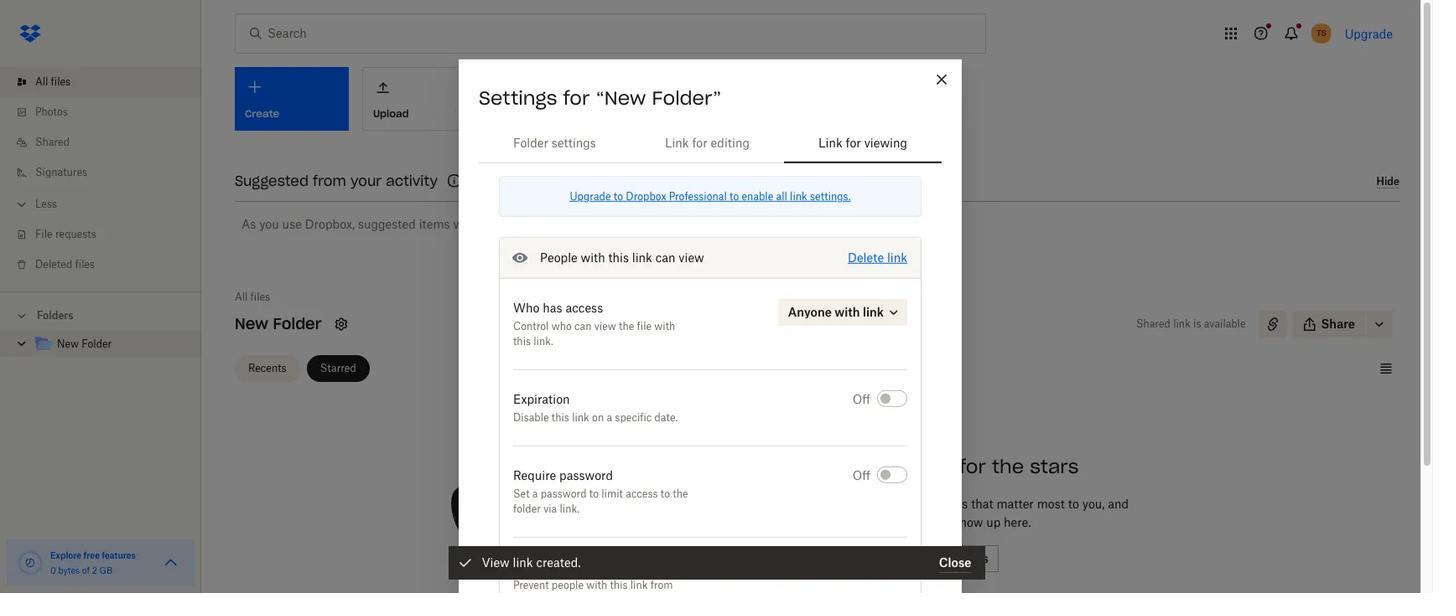 Task type: describe. For each thing, give the bounding box(es) containing it.
disable inside expiration disable this link on a specific date.
[[513, 412, 549, 424]]

available
[[1204, 318, 1246, 330]]

folder settings
[[513, 136, 596, 150]]

dropbox,
[[305, 217, 355, 231]]

with right people
[[581, 251, 605, 265]]

settings
[[479, 86, 557, 110]]

shared for shared
[[35, 136, 70, 148]]

of
[[82, 566, 90, 576]]

link. inside who has access control who can view the file with this link.
[[534, 335, 553, 348]]

most
[[1037, 497, 1065, 512]]

share
[[1321, 317, 1355, 331]]

1 vertical spatial all
[[235, 291, 248, 304]]

upgrade to dropbox professional to enable all link settings.
[[570, 190, 851, 203]]

you,
[[1082, 497, 1105, 512]]

to inside star files that matter most to you, and they'll show up here.
[[1068, 497, 1079, 512]]

starred button
[[307, 355, 370, 382]]

editing
[[711, 136, 750, 150]]

link inside expiration disable this link on a specific date.
[[572, 412, 589, 424]]

folder inside create folder button
[[538, 107, 569, 120]]

0 horizontal spatial all files link
[[13, 67, 201, 97]]

this right people
[[608, 251, 629, 265]]

expiration
[[513, 392, 570, 407]]

close button
[[939, 553, 972, 574]]

anyone with link button
[[778, 299, 907, 326]]

folders button
[[0, 303, 201, 328]]

delete
[[848, 251, 884, 265]]

who has access control who can view the file with this link.
[[513, 301, 675, 348]]

0 vertical spatial here.
[[604, 217, 632, 231]]

as
[[242, 217, 256, 231]]

share button
[[1293, 311, 1365, 338]]

upgrade link
[[1345, 26, 1393, 41]]

less image
[[13, 196, 30, 213]]

close
[[939, 556, 972, 570]]

more
[[670, 217, 698, 231]]

photos
[[35, 106, 68, 118]]

shared for shared link is available
[[1136, 318, 1171, 330]]

to left enable
[[730, 190, 739, 203]]

activity
[[386, 173, 438, 190]]

people with this link can view
[[540, 251, 704, 265]]

explore
[[50, 551, 82, 561]]

view inside who has access control who can view the file with this link.
[[594, 320, 616, 333]]

features
[[102, 551, 136, 561]]

0 vertical spatial password
[[559, 469, 613, 483]]

with inside who has access control who can view the file with this link.
[[654, 320, 675, 333]]

for for the
[[959, 455, 986, 479]]

professional
[[669, 190, 727, 203]]

new folder inside new folder link
[[57, 338, 112, 351]]

folder inside tab
[[513, 136, 548, 150]]

signatures
[[35, 166, 87, 179]]

can inside who has access control who can view the file with this link.
[[574, 320, 592, 333]]

this inside 'disable downloads prevent people with this link from'
[[610, 579, 628, 592]]

aim for the stars
[[918, 455, 1079, 479]]

link for link for editing
[[665, 136, 689, 150]]

to left dropbox
[[614, 190, 623, 203]]

gb
[[99, 566, 113, 576]]

files inside list item
[[51, 75, 71, 88]]

files right the deleted
[[75, 258, 95, 271]]

0 vertical spatial show
[[554, 217, 584, 231]]

create folder
[[501, 107, 569, 120]]

learn
[[635, 217, 667, 231]]

shared link is available
[[1136, 318, 1246, 330]]

is
[[1193, 318, 1201, 330]]

to left limit
[[589, 488, 599, 500]]

access inside who has access control who can view the file with this link.
[[566, 301, 603, 315]]

created.
[[536, 556, 581, 570]]

people
[[540, 251, 578, 265]]

deleted files
[[35, 258, 95, 271]]

view link created.
[[482, 556, 581, 570]]

1 horizontal spatial new
[[235, 314, 268, 334]]

and
[[1108, 497, 1129, 512]]

less
[[35, 198, 57, 210]]

as you use dropbox, suggested items will automatically show up here. learn more
[[242, 217, 698, 231]]

require
[[513, 469, 556, 483]]

free
[[84, 551, 100, 561]]

all inside all files list item
[[35, 75, 48, 88]]

the inside who has access control who can view the file with this link.
[[619, 320, 634, 333]]

delete link
[[848, 251, 907, 265]]

link right all
[[790, 190, 807, 203]]

1 vertical spatial all files link
[[235, 289, 270, 306]]

folders
[[37, 309, 73, 322]]

learn more link
[[635, 217, 698, 231]]

up inside star files that matter most to you, and they'll show up here.
[[986, 516, 1001, 530]]

a inside the "require password set a password to limit access to the folder via link."
[[532, 488, 538, 500]]

link for editing tab
[[631, 123, 784, 163]]

0 vertical spatial new folder
[[235, 314, 322, 334]]

has
[[543, 301, 562, 315]]

file
[[35, 228, 53, 241]]

on
[[592, 412, 604, 424]]

link for viewing
[[818, 136, 907, 150]]

control
[[513, 320, 549, 333]]

a inside expiration disable this link on a specific date.
[[607, 412, 612, 424]]

for for editing
[[692, 136, 708, 150]]

shared link
[[13, 127, 201, 158]]

link inside dropdown button
[[863, 305, 884, 319]]

you
[[259, 217, 279, 231]]

enable
[[742, 190, 773, 203]]

alert containing close
[[448, 547, 985, 580]]

settings for "new folder"
[[479, 86, 721, 110]]

link for link for viewing
[[818, 136, 843, 150]]

to right limit
[[661, 488, 670, 500]]

upgrade to dropbox professional to enable all link settings. link
[[570, 190, 851, 203]]

0
[[50, 566, 56, 576]]

for for "new
[[563, 86, 590, 110]]

your
[[350, 173, 382, 190]]

deleted
[[35, 258, 72, 271]]

2
[[92, 566, 97, 576]]

link inside 'disable downloads prevent people with this link from'
[[630, 579, 648, 592]]

suggested
[[358, 217, 416, 231]]

settings
[[552, 136, 596, 150]]

file requests link
[[13, 220, 201, 250]]

signatures link
[[13, 158, 201, 188]]

link for editing
[[665, 136, 750, 150]]

dropbox
[[626, 190, 666, 203]]

star
[[918, 497, 942, 512]]

link for viewing tab panel
[[479, 176, 942, 594]]

prevent
[[513, 579, 549, 592]]

link for viewing tab
[[784, 123, 942, 163]]



Task type: vqa. For each thing, say whether or not it's contained in the screenshot.
Anyone with link popup button
yes



Task type: locate. For each thing, give the bounding box(es) containing it.
this down control
[[513, 335, 531, 348]]

file
[[637, 320, 652, 333]]

anyone
[[788, 305, 832, 319]]

specific
[[615, 412, 652, 424]]

show inside star files that matter most to you, and they'll show up here.
[[954, 516, 983, 530]]

suggested
[[235, 173, 309, 190]]

1 vertical spatial new
[[57, 338, 79, 351]]

0 vertical spatial all
[[35, 75, 48, 88]]

1 horizontal spatial a
[[607, 412, 612, 424]]

shared inside shared link
[[35, 136, 70, 148]]

0 horizontal spatial a
[[532, 488, 538, 500]]

2 link from the left
[[818, 136, 843, 150]]

link left on
[[572, 412, 589, 424]]

1 vertical spatial a
[[532, 488, 538, 500]]

can down the learn more link at the top left
[[656, 251, 676, 265]]

access
[[566, 301, 603, 315], [626, 488, 658, 500]]

link.
[[534, 335, 553, 348], [560, 503, 580, 516]]

disable downloads prevent people with this link from
[[513, 560, 675, 594]]

people
[[552, 579, 584, 592]]

password up limit
[[559, 469, 613, 483]]

will
[[453, 217, 473, 231]]

0 vertical spatial the
[[619, 320, 634, 333]]

show up people
[[554, 217, 584, 231]]

0 horizontal spatial access
[[566, 301, 603, 315]]

delete link link
[[848, 251, 907, 265]]

folder up folder settings on the left top of page
[[538, 107, 569, 120]]

1 horizontal spatial link.
[[560, 503, 580, 516]]

1 horizontal spatial shared
[[1136, 318, 1171, 330]]

anyone with link
[[788, 305, 884, 319]]

photos link
[[13, 97, 201, 127]]

password
[[559, 469, 613, 483], [541, 488, 587, 500]]

for inside tab
[[692, 136, 708, 150]]

all up photos
[[35, 75, 48, 88]]

1 horizontal spatial link
[[818, 136, 843, 150]]

from
[[313, 173, 346, 190], [650, 579, 673, 592]]

1 vertical spatial can
[[574, 320, 592, 333]]

for right aim
[[959, 455, 986, 479]]

0 horizontal spatial new
[[57, 338, 79, 351]]

folder"
[[652, 86, 721, 110]]

folder settings tab
[[479, 123, 631, 163]]

link right delete
[[887, 251, 907, 265]]

the up matter
[[992, 455, 1024, 479]]

"new
[[596, 86, 646, 110]]

link
[[665, 136, 689, 150], [818, 136, 843, 150]]

folder
[[513, 136, 548, 150], [273, 314, 322, 334], [82, 338, 112, 351]]

0 horizontal spatial from
[[313, 173, 346, 190]]

folder inside the "require password set a password to limit access to the folder via link."
[[513, 503, 541, 516]]

requests
[[55, 228, 96, 241]]

all files up photos
[[35, 75, 71, 88]]

files
[[51, 75, 71, 88], [75, 258, 95, 271], [250, 291, 270, 304], [945, 497, 968, 512]]

recents
[[248, 362, 286, 374]]

folder down create folder
[[513, 136, 548, 150]]

0 vertical spatial from
[[313, 173, 346, 190]]

1 vertical spatial shared
[[1136, 318, 1171, 330]]

new up recents
[[235, 314, 268, 334]]

viewing
[[864, 136, 907, 150]]

tab list inside settings for "new folder" dialog
[[479, 123, 942, 163]]

1 vertical spatial upgrade
[[570, 190, 611, 203]]

1 horizontal spatial from
[[650, 579, 673, 592]]

1 vertical spatial up
[[986, 516, 1001, 530]]

view left file
[[594, 320, 616, 333]]

1 horizontal spatial all
[[235, 291, 248, 304]]

0 horizontal spatial link
[[665, 136, 689, 150]]

the right limit
[[673, 488, 688, 500]]

who
[[552, 320, 572, 333]]

all
[[776, 190, 787, 203]]

0 horizontal spatial show
[[554, 217, 584, 231]]

aim
[[918, 455, 953, 479]]

shared down photos
[[35, 136, 70, 148]]

here. left learn
[[604, 217, 632, 231]]

a
[[607, 412, 612, 424], [532, 488, 538, 500]]

0 horizontal spatial can
[[574, 320, 592, 333]]

0 horizontal spatial all files
[[35, 75, 71, 88]]

show down that
[[954, 516, 983, 530]]

new folder link
[[34, 334, 188, 356]]

here.
[[604, 217, 632, 231], [1004, 516, 1031, 530]]

suggested from your activity
[[235, 173, 438, 190]]

link down folder"
[[665, 136, 689, 150]]

they'll
[[918, 516, 951, 530]]

off for require password
[[853, 469, 870, 483]]

a right on
[[607, 412, 612, 424]]

2 vertical spatial folder
[[82, 338, 112, 351]]

list containing all files
[[0, 57, 201, 292]]

that
[[971, 497, 993, 512]]

0 vertical spatial folder
[[513, 136, 548, 150]]

use
[[282, 217, 302, 231]]

1 vertical spatial password
[[541, 488, 587, 500]]

link down 'delete link' link
[[863, 305, 884, 319]]

0 vertical spatial up
[[587, 217, 601, 231]]

1 horizontal spatial here.
[[1004, 516, 1031, 530]]

for left "new
[[563, 86, 590, 110]]

access inside the "require password set a password to limit access to the folder via link."
[[626, 488, 658, 500]]

for inside tab
[[846, 136, 861, 150]]

1 horizontal spatial all files link
[[235, 289, 270, 306]]

link inside alert
[[513, 556, 533, 570]]

link inside tab
[[818, 136, 843, 150]]

from inside 'disable downloads prevent people with this link from'
[[650, 579, 673, 592]]

set
[[513, 488, 530, 500]]

1 vertical spatial folder
[[273, 314, 322, 334]]

folder down folders button
[[82, 338, 112, 351]]

up down that
[[986, 516, 1001, 530]]

new down folders
[[57, 338, 79, 351]]

folder up recents
[[273, 314, 322, 334]]

1 horizontal spatial show
[[954, 516, 983, 530]]

1 vertical spatial all files
[[235, 291, 270, 304]]

all down as
[[235, 291, 248, 304]]

with right the anyone
[[835, 305, 860, 319]]

a right set
[[532, 488, 538, 500]]

for left viewing at top right
[[846, 136, 861, 150]]

1 horizontal spatial view
[[679, 251, 704, 265]]

with down downloads
[[586, 579, 607, 592]]

link. inside the "require password set a password to limit access to the folder via link."
[[560, 503, 580, 516]]

0 vertical spatial upgrade
[[1345, 26, 1393, 41]]

quota usage element
[[17, 550, 44, 577]]

for for viewing
[[846, 136, 861, 150]]

here. down matter
[[1004, 516, 1031, 530]]

0 vertical spatial folder
[[538, 107, 569, 120]]

via
[[544, 503, 557, 516]]

shared
[[35, 136, 70, 148], [1136, 318, 1171, 330]]

new folder
[[235, 314, 322, 334], [57, 338, 112, 351]]

to left "you,"
[[1068, 497, 1079, 512]]

files left that
[[945, 497, 968, 512]]

files inside star files that matter most to you, and they'll show up here.
[[945, 497, 968, 512]]

disable up the prevent
[[513, 560, 555, 574]]

here. inside star files that matter most to you, and they'll show up here.
[[1004, 516, 1031, 530]]

matter
[[997, 497, 1034, 512]]

create
[[501, 107, 535, 120]]

all files list item
[[0, 67, 201, 97]]

show
[[554, 217, 584, 231], [954, 516, 983, 530]]

can
[[656, 251, 676, 265], [574, 320, 592, 333]]

upgrade for upgrade to dropbox professional to enable all link settings.
[[570, 190, 611, 203]]

0 vertical spatial can
[[656, 251, 676, 265]]

link. right via
[[560, 503, 580, 516]]

stars
[[1030, 455, 1079, 479]]

1 horizontal spatial up
[[986, 516, 1001, 530]]

0 horizontal spatial link.
[[534, 335, 553, 348]]

0 horizontal spatial all
[[35, 75, 48, 88]]

access up who
[[566, 301, 603, 315]]

upgrade inside link for viewing "tab panel"
[[570, 190, 611, 203]]

2 horizontal spatial folder
[[513, 136, 548, 150]]

access right limit
[[626, 488, 658, 500]]

0 horizontal spatial the
[[619, 320, 634, 333]]

view
[[482, 556, 510, 570]]

link inside tab
[[665, 136, 689, 150]]

1 horizontal spatial access
[[626, 488, 658, 500]]

link up the prevent
[[513, 556, 533, 570]]

all files inside list item
[[35, 75, 71, 88]]

1 horizontal spatial can
[[656, 251, 676, 265]]

1 vertical spatial folder
[[513, 503, 541, 516]]

tab list
[[479, 123, 942, 163]]

all files link up recents
[[235, 289, 270, 306]]

1 vertical spatial from
[[650, 579, 673, 592]]

0 vertical spatial off
[[853, 392, 870, 407]]

for left editing
[[692, 136, 708, 150]]

0 horizontal spatial new folder
[[57, 338, 112, 351]]

can right who
[[574, 320, 592, 333]]

1 vertical spatial view
[[594, 320, 616, 333]]

1 horizontal spatial upgrade
[[1345, 26, 1393, 41]]

automatically
[[476, 217, 551, 231]]

0 vertical spatial access
[[566, 301, 603, 315]]

view down more
[[679, 251, 704, 265]]

dropbox image
[[13, 17, 47, 50]]

0 horizontal spatial up
[[587, 217, 601, 231]]

files up photos
[[51, 75, 71, 88]]

file requests
[[35, 228, 96, 241]]

1 off from the top
[[853, 392, 870, 407]]

all files link
[[13, 67, 201, 97], [235, 289, 270, 306]]

1 vertical spatial disable
[[513, 560, 555, 574]]

0 horizontal spatial view
[[594, 320, 616, 333]]

1 vertical spatial link.
[[560, 503, 580, 516]]

link up settings.
[[818, 136, 843, 150]]

1 link from the left
[[665, 136, 689, 150]]

all
[[35, 75, 48, 88], [235, 291, 248, 304]]

1 vertical spatial show
[[954, 516, 983, 530]]

deleted files link
[[13, 250, 201, 280]]

downloads
[[558, 560, 618, 574]]

2 disable from the top
[[513, 560, 555, 574]]

2 horizontal spatial the
[[992, 455, 1024, 479]]

0 horizontal spatial here.
[[604, 217, 632, 231]]

all files
[[35, 75, 71, 88], [235, 291, 270, 304]]

1 vertical spatial off
[[853, 469, 870, 483]]

the left file
[[619, 320, 634, 333]]

disable
[[513, 412, 549, 424], [513, 560, 555, 574]]

settings for "new folder" dialog
[[459, 59, 962, 594]]

0 vertical spatial view
[[679, 251, 704, 265]]

1 horizontal spatial all files
[[235, 291, 270, 304]]

0 vertical spatial a
[[607, 412, 612, 424]]

1 horizontal spatial new folder
[[235, 314, 322, 334]]

all files up recents
[[235, 291, 270, 304]]

explore free features 0 bytes of 2 gb
[[50, 551, 136, 576]]

this inside who has access control who can view the file with this link.
[[513, 335, 531, 348]]

password up via
[[541, 488, 587, 500]]

bytes
[[58, 566, 80, 576]]

link right people
[[630, 579, 648, 592]]

list
[[0, 57, 201, 292]]

alert
[[448, 547, 985, 580]]

settings.
[[810, 190, 851, 203]]

all files link up shared link
[[13, 67, 201, 97]]

with right file
[[654, 320, 675, 333]]

2 vertical spatial the
[[673, 488, 688, 500]]

this down expiration
[[552, 412, 569, 424]]

create folder button
[[490, 67, 604, 131]]

files up recents
[[250, 291, 270, 304]]

shared left is
[[1136, 318, 1171, 330]]

off for expiration
[[853, 392, 870, 407]]

upgrade for upgrade
[[1345, 26, 1393, 41]]

1 vertical spatial the
[[992, 455, 1024, 479]]

new folder up recents
[[235, 314, 322, 334]]

0 vertical spatial disable
[[513, 412, 549, 424]]

star files that matter most to you, and they'll show up here.
[[918, 497, 1129, 530]]

link left is
[[1173, 318, 1191, 330]]

with
[[581, 251, 605, 265], [835, 305, 860, 319], [654, 320, 675, 333], [586, 579, 607, 592]]

1 horizontal spatial the
[[673, 488, 688, 500]]

the
[[619, 320, 634, 333], [992, 455, 1024, 479], [673, 488, 688, 500]]

0 vertical spatial all files
[[35, 75, 71, 88]]

1 vertical spatial new folder
[[57, 338, 112, 351]]

link. down control
[[534, 335, 553, 348]]

disable down expiration
[[513, 412, 549, 424]]

2 off from the top
[[853, 469, 870, 483]]

this down downloads
[[610, 579, 628, 592]]

folder down set
[[513, 503, 541, 516]]

1 vertical spatial access
[[626, 488, 658, 500]]

starred
[[320, 362, 356, 374]]

0 vertical spatial shared
[[35, 136, 70, 148]]

require password set a password to limit access to the folder via link.
[[513, 469, 688, 516]]

link down learn
[[632, 251, 652, 265]]

1 horizontal spatial folder
[[273, 314, 322, 334]]

this inside expiration disable this link on a specific date.
[[552, 412, 569, 424]]

0 vertical spatial new
[[235, 314, 268, 334]]

limit
[[601, 488, 623, 500]]

up
[[587, 217, 601, 231], [986, 516, 1001, 530]]

0 vertical spatial all files link
[[13, 67, 201, 97]]

view
[[679, 251, 704, 265], [594, 320, 616, 333]]

new folder down folders button
[[57, 338, 112, 351]]

with inside 'disable downloads prevent people with this link from'
[[586, 579, 607, 592]]

tab list containing folder settings
[[479, 123, 942, 163]]

up up people with this link can view
[[587, 217, 601, 231]]

1 disable from the top
[[513, 412, 549, 424]]

0 horizontal spatial upgrade
[[570, 190, 611, 203]]

0 horizontal spatial shared
[[35, 136, 70, 148]]

items
[[419, 217, 450, 231]]

0 horizontal spatial folder
[[82, 338, 112, 351]]

disable inside 'disable downloads prevent people with this link from'
[[513, 560, 555, 574]]

0 vertical spatial link.
[[534, 335, 553, 348]]

who
[[513, 301, 540, 315]]

the inside the "require password set a password to limit access to the folder via link."
[[673, 488, 688, 500]]

with inside dropdown button
[[835, 305, 860, 319]]

recents button
[[235, 355, 300, 382]]

1 vertical spatial here.
[[1004, 516, 1031, 530]]



